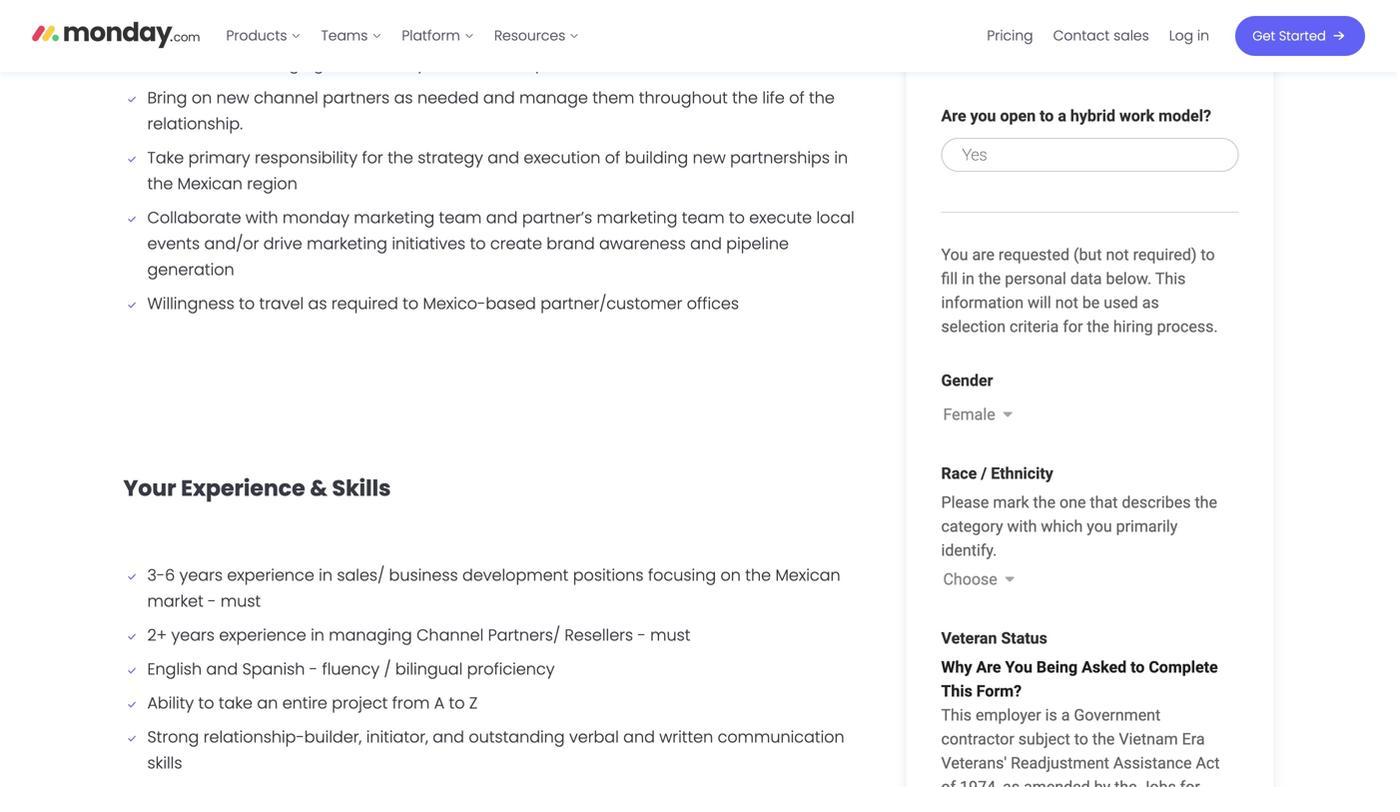 Task type: locate. For each thing, give the bounding box(es) containing it.
the down take
[[147, 172, 173, 195]]

and inside bring on new channel partners as needed and manage them throughout the life of the relationship.
[[483, 86, 515, 109]]

and up create
[[486, 206, 518, 229]]

for up leveraging
[[293, 26, 314, 49]]

partner/customer
[[541, 292, 683, 314]]

on inside 3-6 years experience in sales/ business development positions focusing on the mexican market - must
[[721, 564, 741, 586]]

0 horizontal spatial new
[[216, 86, 249, 109]]

1 horizontal spatial for
[[362, 146, 383, 169]]

0 vertical spatial on
[[192, 86, 212, 109]]

1 vertical spatial must
[[650, 624, 691, 646]]

0 vertical spatial of
[[789, 86, 805, 109]]

on right 'focusing'
[[721, 564, 741, 586]]

2+
[[147, 624, 167, 646]]

0 horizontal spatial on
[[192, 86, 212, 109]]

channel
[[417, 624, 484, 646]]

to left 'take'
[[198, 692, 214, 714]]

manage up life
[[766, 26, 834, 49]]

to left z
[[449, 692, 465, 714]]

as
[[394, 86, 413, 109], [308, 292, 327, 314]]

to
[[745, 26, 761, 49], [729, 206, 745, 229], [470, 232, 486, 255], [239, 292, 255, 314], [403, 292, 419, 314], [198, 692, 214, 714], [449, 692, 465, 714]]

- up the ability to take an entire project from a to z
[[309, 658, 318, 680]]

verbal
[[569, 726, 619, 748]]

1 horizontal spatial manage
[[766, 26, 834, 49]]

0 vertical spatial years
[[179, 564, 223, 586]]

1 vertical spatial on
[[721, 564, 741, 586]]

the left best at the top left of page
[[593, 26, 619, 49]]

to right approach
[[745, 26, 761, 49]]

for down "partners"
[[362, 146, 383, 169]]

pricing
[[987, 26, 1033, 45]]

mexican inside 'take primary responsibility for the strategy and execution of building new partnerships in the mexican region'
[[177, 172, 243, 195]]

- right resellers at the bottom of page
[[638, 624, 646, 646]]

pricing link
[[977, 20, 1043, 52]]

0 vertical spatial must
[[221, 590, 261, 612]]

for inside lead deal reviews for strategic opportunities and define the best approach to manage deals while leveraging the monday.com and the partner team
[[293, 26, 314, 49]]

1 horizontal spatial on
[[721, 564, 741, 586]]

of left building
[[605, 146, 620, 169]]

initiatives
[[392, 232, 466, 255]]

for for the
[[362, 146, 383, 169]]

lead
[[147, 26, 186, 49]]

initiator,
[[366, 726, 428, 748]]

0 horizontal spatial manage
[[519, 86, 588, 109]]

0 vertical spatial experience
[[227, 564, 314, 586]]

- right market
[[208, 590, 216, 612]]

collaborate with monday marketing team and partner's marketing team to execute local events and/or drive marketing initiatives to create brand awareness and pipeline generation
[[147, 206, 855, 281]]

0 vertical spatial new
[[216, 86, 249, 109]]

years right 6
[[179, 564, 223, 586]]

pipeline
[[726, 232, 789, 255]]

started
[[1279, 27, 1326, 45]]

manage down partner
[[519, 86, 588, 109]]

1 vertical spatial as
[[308, 292, 327, 314]]

2 list from the left
[[977, 0, 1220, 72]]

best
[[623, 26, 657, 49]]

years right 2+
[[171, 624, 215, 646]]

and up 'take'
[[206, 658, 238, 680]]

brand
[[547, 232, 595, 255]]

of right life
[[789, 86, 805, 109]]

and
[[503, 26, 534, 49], [469, 52, 501, 75], [483, 86, 515, 109], [488, 146, 519, 169], [486, 206, 518, 229], [690, 232, 722, 255], [206, 658, 238, 680], [433, 726, 464, 748], [623, 726, 655, 748]]

your experience & skills
[[123, 473, 391, 503]]

sales
[[1114, 26, 1149, 45]]

marketing up awareness
[[597, 206, 678, 229]]

1 list from the left
[[216, 0, 590, 72]]

experience up spanish
[[219, 624, 306, 646]]

main element
[[216, 0, 1365, 72]]

define
[[539, 26, 588, 49]]

partners/
[[488, 624, 560, 646]]

years inside 3-6 years experience in sales/ business development positions focusing on the mexican market - must
[[179, 564, 223, 586]]

experience down your experience & skills
[[227, 564, 314, 586]]

the down teams at the left of page
[[328, 52, 354, 75]]

1 horizontal spatial list
[[977, 0, 1220, 72]]

the inside 3-6 years experience in sales/ business development positions focusing on the mexican market - must
[[745, 564, 771, 586]]

0 vertical spatial for
[[293, 26, 314, 49]]

execution
[[524, 146, 601, 169]]

log
[[1169, 26, 1194, 45]]

the right life
[[809, 86, 835, 109]]

0 horizontal spatial of
[[605, 146, 620, 169]]

market
[[147, 590, 204, 612]]

0 vertical spatial -
[[208, 590, 216, 612]]

and down lead deal reviews for strategic opportunities and define the best approach to manage deals while leveraging the monday.com and the partner team
[[483, 86, 515, 109]]

in up local
[[834, 146, 848, 169]]

required
[[332, 292, 398, 314]]

0 vertical spatial manage
[[766, 26, 834, 49]]

1 horizontal spatial team
[[599, 52, 641, 75]]

0 horizontal spatial -
[[208, 590, 216, 612]]

1 horizontal spatial of
[[789, 86, 805, 109]]

1 vertical spatial experience
[[219, 624, 306, 646]]

and left the pipeline
[[690, 232, 722, 255]]

&
[[310, 473, 328, 503]]

create
[[490, 232, 542, 255]]

as right travel
[[308, 292, 327, 314]]

0 horizontal spatial as
[[308, 292, 327, 314]]

1 vertical spatial years
[[171, 624, 215, 646]]

for
[[293, 26, 314, 49], [362, 146, 383, 169]]

2 vertical spatial -
[[309, 658, 318, 680]]

0 horizontal spatial for
[[293, 26, 314, 49]]

-
[[208, 590, 216, 612], [638, 624, 646, 646], [309, 658, 318, 680]]

marketing
[[354, 206, 435, 229], [597, 206, 678, 229], [307, 232, 388, 255]]

1 vertical spatial for
[[362, 146, 383, 169]]

in inside 3-6 years experience in sales/ business development positions focusing on the mexican market - must
[[319, 564, 333, 586]]

1 horizontal spatial mexican
[[776, 564, 841, 586]]

an
[[257, 692, 278, 714]]

list
[[216, 0, 590, 72], [977, 0, 1220, 72]]

must
[[221, 590, 261, 612], [650, 624, 691, 646]]

1 vertical spatial manage
[[519, 86, 588, 109]]

marketing up the initiatives
[[354, 206, 435, 229]]

partner
[[535, 52, 594, 75]]

must right market
[[221, 590, 261, 612]]

1 vertical spatial new
[[693, 146, 726, 169]]

and/or
[[204, 232, 259, 255]]

team
[[599, 52, 641, 75], [439, 206, 482, 229], [682, 206, 725, 229]]

monday.com logo image
[[32, 13, 200, 55]]

new inside 'take primary responsibility for the strategy and execution of building new partnerships in the mexican region'
[[693, 146, 726, 169]]

0 vertical spatial mexican
[[177, 172, 243, 195]]

and left "define"
[[503, 26, 534, 49]]

team up the initiatives
[[439, 206, 482, 229]]

in right 'log'
[[1198, 26, 1210, 45]]

experience inside 3-6 years experience in sales/ business development positions focusing on the mexican market - must
[[227, 564, 314, 586]]

the right 'focusing'
[[745, 564, 771, 586]]

partnerships
[[730, 146, 830, 169]]

as inside bring on new channel partners as needed and manage them throughout the life of the relationship.
[[394, 86, 413, 109]]

as down 'monday.com'
[[394, 86, 413, 109]]

manage
[[766, 26, 834, 49], [519, 86, 588, 109]]

3-
[[147, 564, 165, 586]]

on up 'relationship.'
[[192, 86, 212, 109]]

and down bring on new channel partners as needed and manage them throughout the life of the relationship.
[[488, 146, 519, 169]]

1 vertical spatial -
[[638, 624, 646, 646]]

new down while
[[216, 86, 249, 109]]

leveraging
[[240, 52, 324, 75]]

1 vertical spatial of
[[605, 146, 620, 169]]

ability to take an entire project from a to z
[[147, 692, 478, 714]]

awareness
[[599, 232, 686, 255]]

0 horizontal spatial must
[[221, 590, 261, 612]]

to left create
[[470, 232, 486, 255]]

to up the pipeline
[[729, 206, 745, 229]]

list containing products
[[216, 0, 590, 72]]

the left life
[[732, 86, 758, 109]]

experience
[[227, 564, 314, 586], [219, 624, 306, 646]]

team up awareness
[[682, 206, 725, 229]]

english and spanish - fluency / bilingual proficiency
[[147, 658, 555, 680]]

must down 'focusing'
[[650, 624, 691, 646]]

manage inside lead deal reviews for strategic opportunities and define the best approach to manage deals while leveraging the monday.com and the partner team
[[766, 26, 834, 49]]

in up fluency
[[311, 624, 324, 646]]

for inside 'take primary responsibility for the strategy and execution of building new partnerships in the mexican region'
[[362, 146, 383, 169]]

0 horizontal spatial mexican
[[177, 172, 243, 195]]

1 horizontal spatial as
[[394, 86, 413, 109]]

0 vertical spatial as
[[394, 86, 413, 109]]

of
[[789, 86, 805, 109], [605, 146, 620, 169]]

0 horizontal spatial list
[[216, 0, 590, 72]]

0 horizontal spatial team
[[439, 206, 482, 229]]

to left mexico- at the left of page
[[403, 292, 419, 314]]

drive
[[263, 232, 302, 255]]

1 horizontal spatial -
[[309, 658, 318, 680]]

on inside bring on new channel partners as needed and manage them throughout the life of the relationship.
[[192, 86, 212, 109]]

team inside lead deal reviews for strategic opportunities and define the best approach to manage deals while leveraging the monday.com and the partner team
[[599, 52, 641, 75]]

on
[[192, 86, 212, 109], [721, 564, 741, 586]]

willingness
[[147, 292, 234, 314]]

communication
[[718, 726, 845, 748]]

monday.com
[[359, 52, 465, 75]]

proficiency
[[467, 658, 555, 680]]

team down best at the top left of page
[[599, 52, 641, 75]]

list containing pricing
[[977, 0, 1220, 72]]

products
[[226, 26, 287, 45]]

travel
[[259, 292, 304, 314]]

new right building
[[693, 146, 726, 169]]

1 vertical spatial mexican
[[776, 564, 841, 586]]

new
[[216, 86, 249, 109], [693, 146, 726, 169]]

1 horizontal spatial new
[[693, 146, 726, 169]]

building
[[625, 146, 688, 169]]

3-6 years experience in sales/ business development positions focusing on the mexican market - must
[[147, 564, 841, 612]]

english
[[147, 658, 202, 680]]

in left sales/
[[319, 564, 333, 586]]



Task type: describe. For each thing, give the bounding box(es) containing it.
spanish
[[242, 658, 305, 680]]

lead deal reviews for strategic opportunities and define the best approach to manage deals while leveraging the monday.com and the partner team
[[147, 26, 834, 75]]

for for strategic
[[293, 26, 314, 49]]

fluency
[[322, 658, 380, 680]]

products link
[[216, 20, 311, 52]]

willingness to travel as required to mexico-based partner/customer offices
[[147, 292, 739, 314]]

bilingual
[[395, 658, 463, 680]]

written
[[659, 726, 713, 748]]

builder,
[[304, 726, 362, 748]]

resources
[[494, 26, 566, 45]]

in inside 'take primary responsibility for the strategy and execution of building new partnerships in the mexican region'
[[834, 146, 848, 169]]

while
[[195, 52, 235, 75]]

2 horizontal spatial team
[[682, 206, 725, 229]]

marketing down monday
[[307, 232, 388, 255]]

resellers
[[565, 624, 633, 646]]

development
[[463, 564, 569, 586]]

strategic
[[319, 26, 389, 49]]

with
[[246, 206, 278, 229]]

must inside 3-6 years experience in sales/ business development positions focusing on the mexican market - must
[[221, 590, 261, 612]]

new inside bring on new channel partners as needed and manage them throughout the life of the relationship.
[[216, 86, 249, 109]]

1 horizontal spatial must
[[650, 624, 691, 646]]

2 horizontal spatial -
[[638, 624, 646, 646]]

and inside 'take primary responsibility for the strategy and execution of building new partnerships in the mexican region'
[[488, 146, 519, 169]]

take
[[147, 146, 184, 169]]

get started
[[1253, 27, 1326, 45]]

reviews
[[230, 26, 289, 49]]

based
[[486, 292, 536, 314]]

relationship-
[[203, 726, 304, 748]]

relationship.
[[147, 112, 243, 135]]

bring
[[147, 86, 187, 109]]

generation
[[147, 258, 234, 281]]

2+ years experience in managing channel partners/ resellers - must
[[147, 624, 691, 646]]

managing
[[329, 624, 412, 646]]

entire
[[282, 692, 328, 714]]

platform
[[402, 26, 460, 45]]

to inside lead deal reviews for strategic opportunities and define the best approach to manage deals while leveraging the monday.com and the partner team
[[745, 26, 761, 49]]

offices
[[687, 292, 739, 314]]

bring on new channel partners as needed and manage them throughout the life of the relationship.
[[147, 86, 835, 135]]

partner's
[[522, 206, 592, 229]]

local
[[817, 206, 855, 229]]

them
[[593, 86, 635, 109]]

skills
[[332, 473, 391, 503]]

in inside list
[[1198, 26, 1210, 45]]

take primary responsibility for the strategy and execution of building new partnerships in the mexican region
[[147, 146, 848, 195]]

- inside 3-6 years experience in sales/ business development positions focusing on the mexican market - must
[[208, 590, 216, 612]]

mexican inside 3-6 years experience in sales/ business development positions focusing on the mexican market - must
[[776, 564, 841, 586]]

partners
[[323, 86, 390, 109]]

business
[[389, 564, 458, 586]]

deals
[[147, 52, 191, 75]]

get
[[1253, 27, 1276, 45]]

and down a
[[433, 726, 464, 748]]

platform link
[[392, 20, 484, 52]]

opportunities
[[393, 26, 498, 49]]

outstanding
[[469, 726, 565, 748]]

z
[[469, 692, 478, 714]]

/
[[384, 658, 391, 680]]

positions
[[573, 564, 644, 586]]

deal
[[190, 26, 225, 49]]

throughout
[[639, 86, 728, 109]]

project
[[332, 692, 388, 714]]

of inside bring on new channel partners as needed and manage them throughout the life of the relationship.
[[789, 86, 805, 109]]

to left travel
[[239, 292, 255, 314]]

contact sales
[[1053, 26, 1149, 45]]

collaborate
[[147, 206, 241, 229]]

strategy
[[418, 146, 483, 169]]

approach
[[662, 26, 741, 49]]

manage inside bring on new channel partners as needed and manage them throughout the life of the relationship.
[[519, 86, 588, 109]]

needed
[[417, 86, 479, 109]]

region
[[247, 172, 297, 195]]

take
[[219, 692, 253, 714]]

focusing
[[648, 564, 716, 586]]

responsibility
[[255, 146, 358, 169]]

log in link
[[1159, 20, 1220, 52]]

strong
[[147, 726, 199, 748]]

a
[[434, 692, 445, 714]]

and down opportunities
[[469, 52, 501, 75]]

the left strategy
[[388, 146, 413, 169]]

experience
[[181, 473, 305, 503]]

teams link
[[311, 20, 392, 52]]

skills
[[147, 751, 182, 774]]

primary
[[188, 146, 250, 169]]

get started button
[[1236, 16, 1365, 56]]

from
[[392, 692, 430, 714]]

life
[[762, 86, 785, 109]]

mexico-
[[423, 292, 486, 314]]

resources link
[[484, 20, 590, 52]]

of inside 'take primary responsibility for the strategy and execution of building new partnerships in the mexican region'
[[605, 146, 620, 169]]

monday
[[283, 206, 350, 229]]

your
[[123, 473, 176, 503]]

sales/
[[337, 564, 385, 586]]

contact sales button
[[1043, 20, 1159, 52]]

and right the 'verbal'
[[623, 726, 655, 748]]

log in
[[1169, 26, 1210, 45]]

the down "resources"
[[505, 52, 531, 75]]



Task type: vqa. For each thing, say whether or not it's contained in the screenshot.
bottom up
no



